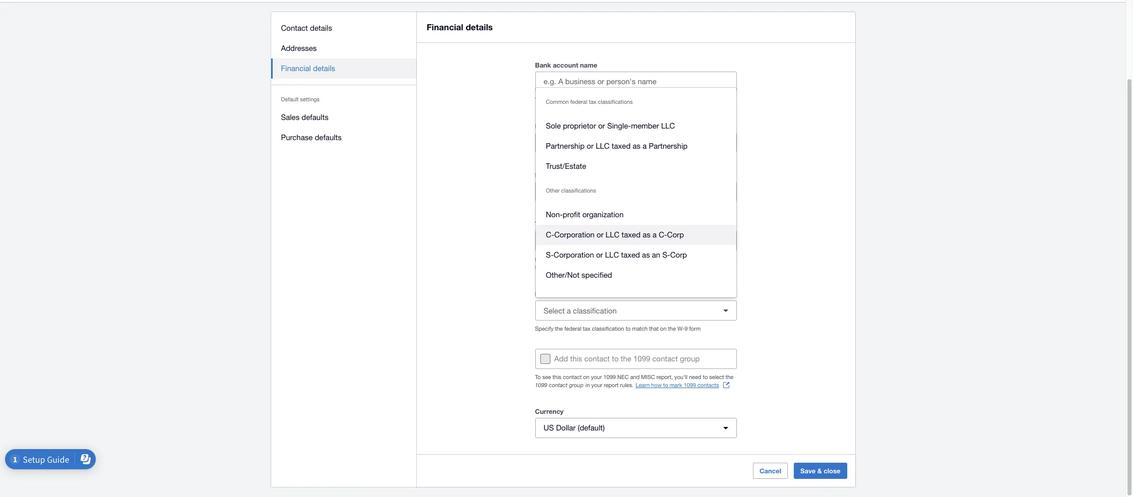 Task type: vqa. For each thing, say whether or not it's contained in the screenshot.
1099 inside the Enter your contact's tax number, which is needed when filing the 1099 report to the IRS.
yes



Task type: locate. For each thing, give the bounding box(es) containing it.
or down organization
[[597, 230, 604, 239]]

match
[[632, 326, 648, 332]]

Routing number field
[[536, 133, 635, 152]]

1 horizontal spatial c-
[[659, 230, 667, 239]]

partnership
[[546, 142, 585, 150], [649, 142, 688, 150]]

group containing routing number
[[535, 120, 737, 153]]

to right filing
[[727, 257, 732, 263]]

2 vertical spatial taxed
[[621, 251, 640, 259]]

9
[[685, 326, 688, 332]]

as for an
[[642, 251, 650, 259]]

a right select
[[567, 306, 571, 315]]

0 vertical spatial classification
[[572, 290, 613, 298]]

taxed
[[612, 142, 631, 150], [622, 230, 641, 239], [621, 251, 640, 259]]

classification inside popup button
[[573, 306, 617, 315]]

will
[[569, 97, 577, 103]]

cancel button
[[753, 463, 788, 479]]

bank up the these
[[535, 61, 551, 69]]

is
[[633, 257, 637, 263]]

default settings
[[281, 96, 320, 102]]

your up irs.
[[550, 257, 561, 263]]

bank for bank account name
[[535, 61, 551, 69]]

1 vertical spatial on
[[583, 374, 590, 380]]

2 s- from the left
[[662, 251, 670, 259]]

mark
[[670, 382, 682, 388]]

1 vertical spatial financial
[[281, 64, 311, 73]]

defaults down sales defaults button
[[315, 133, 342, 142]]

0 vertical spatial as
[[633, 142, 641, 150]]

when left you
[[651, 97, 664, 103]]

these
[[535, 97, 550, 103]]

select a classification button
[[535, 300, 737, 321]]

0 horizontal spatial group
[[569, 382, 584, 388]]

defaults for sales defaults
[[302, 113, 328, 121]]

or inside 'button'
[[597, 230, 604, 239]]

this right see
[[553, 374, 561, 380]]

0 horizontal spatial number
[[561, 122, 585, 130]]

a down member
[[643, 142, 647, 150]]

other
[[546, 188, 560, 194]]

corporation inside c-corporation or llc taxed as a c-corp 'button'
[[554, 230, 595, 239]]

a up an
[[653, 230, 657, 239]]

menu containing contact details
[[271, 12, 417, 154]]

1 horizontal spatial account
[[654, 122, 679, 130]]

llc
[[661, 121, 675, 130], [596, 142, 610, 150], [606, 230, 620, 239], [605, 251, 619, 259]]

1 vertical spatial classification
[[573, 306, 617, 315]]

c- down the non-
[[546, 230, 554, 239]]

financial details
[[427, 22, 493, 32], [281, 64, 335, 73]]

c-corporation or llc taxed as a c-corp button
[[536, 225, 736, 245]]

when
[[651, 97, 664, 103], [659, 257, 673, 263]]

on
[[660, 326, 667, 332], [583, 374, 590, 380]]

2 vertical spatial as
[[642, 251, 650, 259]]

1 horizontal spatial on
[[660, 326, 667, 332]]

other classifications
[[546, 188, 596, 194]]

number
[[561, 122, 585, 130], [681, 122, 705, 130]]

corp up filing
[[667, 230, 684, 239]]

0 horizontal spatial s-
[[546, 251, 554, 259]]

or left single- in the top right of the page
[[598, 121, 605, 130]]

sales
[[281, 113, 300, 121]]

bank up partnership or llc taxed as a partnership button
[[636, 122, 652, 130]]

number,
[[596, 257, 616, 263]]

1099 right filing
[[697, 257, 709, 263]]

corp inside 'button'
[[667, 230, 684, 239]]

report inside to see this contact on your 1099 nec and misc report, you'll need to select the 1099 contact group in your report rules. learn how to mark 1099 contacts
[[604, 382, 619, 388]]

contact up report,
[[652, 354, 678, 363]]

1 number from the left
[[561, 122, 585, 130]]

learn
[[636, 382, 650, 388]]

group
[[536, 88, 736, 297], [535, 120, 737, 153]]

bank inside group
[[636, 122, 652, 130]]

llc down sole proprietor or single-member llc
[[596, 142, 610, 150]]

tax left number,
[[587, 257, 594, 263]]

llc inside c-corporation or llc taxed as a c-corp 'button'
[[606, 230, 620, 239]]

classification down specified
[[572, 290, 613, 298]]

none
[[544, 237, 562, 245]]

sole proprietor or single-member llc button
[[536, 116, 736, 136]]

partnership or llc taxed as a partnership
[[546, 142, 688, 150]]

enter
[[535, 257, 548, 263]]

1 vertical spatial account
[[654, 122, 679, 130]]

the
[[613, 97, 621, 103], [687, 257, 695, 263], [535, 265, 543, 271], [555, 326, 563, 332], [668, 326, 676, 332], [621, 354, 631, 363], [726, 374, 733, 380]]

0 vertical spatial report
[[710, 257, 725, 263]]

as inside 'button'
[[643, 230, 651, 239]]

2 vertical spatial your
[[591, 382, 602, 388]]

to left pay
[[634, 97, 639, 103]]

0 vertical spatial this
[[570, 354, 582, 363]]

create
[[676, 97, 692, 103]]

specified
[[582, 271, 612, 279]]

us
[[544, 423, 554, 432]]

when left filing
[[659, 257, 673, 263]]

that
[[649, 326, 659, 332]]

0 horizontal spatial financial
[[281, 64, 311, 73]]

list box
[[536, 88, 736, 297]]

see
[[542, 374, 551, 380]]

1 horizontal spatial report
[[710, 257, 725, 263]]

0 horizontal spatial report
[[604, 382, 619, 388]]

1 vertical spatial your
[[591, 374, 602, 380]]

or up specified
[[596, 251, 603, 259]]

a inside 'button'
[[653, 230, 657, 239]]

bank
[[535, 61, 551, 69], [636, 122, 652, 130]]

report down 'nec'
[[604, 382, 619, 388]]

account left name
[[553, 61, 578, 69]]

1 vertical spatial financial details
[[281, 64, 335, 73]]

0 vertical spatial corporation
[[554, 230, 595, 239]]

federal
[[535, 290, 558, 298]]

s- up irs.
[[546, 251, 554, 259]]

0 horizontal spatial this
[[553, 374, 561, 380]]

account
[[553, 61, 578, 69], [654, 122, 679, 130]]

account up "bank account number" field
[[654, 122, 679, 130]]

sales defaults
[[281, 113, 328, 121]]

as
[[633, 142, 641, 150], [643, 230, 651, 239], [642, 251, 650, 259]]

1099 up "misc"
[[634, 354, 650, 363]]

s- right an
[[662, 251, 670, 259]]

1 vertical spatial classifications
[[561, 188, 596, 194]]

0 vertical spatial financial
[[427, 22, 463, 32]]

classification left match
[[592, 326, 624, 332]]

0 vertical spatial account
[[553, 61, 578, 69]]

classifications up non-profit organization at the top
[[561, 188, 596, 194]]

0 vertical spatial bank
[[535, 61, 551, 69]]

partnership or llc taxed as a partnership button
[[536, 136, 736, 156]]

0 horizontal spatial partnership
[[546, 142, 585, 150]]

corporation down profit
[[554, 230, 595, 239]]

the inside to see this contact on your 1099 nec and misc report, you'll need to select the 1099 contact group in your report rules. learn how to mark 1099 contacts
[[726, 374, 733, 380]]

number up "bank account number" field
[[681, 122, 705, 130]]

classification for federal tax classification
[[572, 290, 613, 298]]

contact's
[[562, 257, 585, 263]]

group
[[680, 354, 700, 363], [569, 382, 584, 388]]

1 vertical spatial corp
[[670, 251, 687, 259]]

llc up s-corporation or llc taxed as an s-corp
[[606, 230, 620, 239]]

report right filing
[[710, 257, 725, 263]]

as down sole proprietor or single-member llc button
[[633, 142, 641, 150]]

s-
[[546, 251, 554, 259], [662, 251, 670, 259]]

2 number from the left
[[681, 122, 705, 130]]

llc right member
[[661, 121, 675, 130]]

save & close button
[[794, 463, 847, 479]]

llc down c-corporation or llc taxed as a c-corp
[[605, 251, 619, 259]]

0 vertical spatial on
[[660, 326, 667, 332]]

Bank account number field
[[636, 133, 736, 152]]

the right select
[[726, 374, 733, 380]]

contact
[[584, 354, 610, 363], [652, 354, 678, 363], [563, 374, 582, 380], [549, 382, 568, 388]]

1 horizontal spatial bank
[[636, 122, 652, 130]]

1 vertical spatial as
[[643, 230, 651, 239]]

or
[[598, 121, 605, 130], [587, 142, 594, 150], [597, 230, 604, 239], [596, 251, 603, 259]]

your right in
[[591, 382, 602, 388]]

0 horizontal spatial c-
[[546, 230, 554, 239]]

1 vertical spatial this
[[553, 374, 561, 380]]

on up in
[[583, 374, 590, 380]]

bills
[[622, 97, 632, 103]]

need
[[689, 374, 701, 380]]

or for c-
[[597, 230, 604, 239]]

1 horizontal spatial financial
[[427, 22, 463, 32]]

reference
[[535, 171, 567, 179]]

corporation up other/not specified at the bottom
[[554, 251, 594, 259]]

classifications up single- in the top right of the page
[[598, 99, 633, 105]]

1 vertical spatial bank
[[636, 122, 652, 130]]

llc inside sole proprietor or single-member llc button
[[661, 121, 675, 130]]

member
[[631, 121, 659, 130]]

as down non-profit organization button
[[643, 230, 651, 239]]

1 horizontal spatial partnership
[[649, 142, 688, 150]]

specify the federal tax classification to match that on the w-9 form
[[535, 326, 701, 332]]

classification
[[572, 290, 613, 298], [573, 306, 617, 315], [592, 326, 624, 332]]

contact details button
[[271, 18, 417, 38]]

0 vertical spatial federal
[[570, 99, 587, 105]]

0 horizontal spatial financial details
[[281, 64, 335, 73]]

account inside group
[[654, 122, 679, 130]]

financial inside button
[[281, 64, 311, 73]]

federal right common
[[570, 99, 587, 105]]

report,
[[657, 374, 673, 380]]

1099
[[697, 257, 709, 263], [634, 354, 650, 363], [603, 374, 616, 380], [535, 382, 547, 388], [684, 382, 696, 388]]

classification down federal tax classification
[[573, 306, 617, 315]]

federal down the select a classification
[[564, 326, 581, 332]]

or down proprietor at the top of the page
[[587, 142, 594, 150]]

c- up an
[[659, 230, 667, 239]]

0 horizontal spatial account
[[553, 61, 578, 69]]

1 vertical spatial defaults
[[315, 133, 342, 142]]

menu
[[271, 12, 417, 154]]

number right sole
[[561, 122, 585, 130]]

corp right an
[[670, 251, 687, 259]]

0 vertical spatial financial details
[[427, 22, 493, 32]]

payment.
[[713, 97, 736, 103]]

non-profit organization
[[546, 210, 624, 219]]

corp inside button
[[670, 251, 687, 259]]

1099 down need
[[684, 382, 696, 388]]

on right that at the right bottom of the page
[[660, 326, 667, 332]]

1 horizontal spatial number
[[681, 122, 705, 130]]

1 vertical spatial federal
[[564, 326, 581, 332]]

2 partnership from the left
[[649, 142, 688, 150]]

group left in
[[569, 382, 584, 388]]

tax inside enter your contact's tax number, which is needed when filing the 1099 report to the irs.
[[587, 257, 594, 263]]

the left w-
[[668, 326, 676, 332]]

select
[[544, 306, 565, 315]]

1 vertical spatial corporation
[[554, 251, 594, 259]]

1 horizontal spatial s-
[[662, 251, 670, 259]]

corporation for s-
[[554, 251, 594, 259]]

partnership down bank account number
[[649, 142, 688, 150]]

or inside button
[[598, 121, 605, 130]]

partnership up trust/estate
[[546, 142, 585, 150]]

0 vertical spatial classifications
[[598, 99, 633, 105]]

classifications
[[598, 99, 633, 105], [561, 188, 596, 194]]

account for name
[[553, 61, 578, 69]]

taxed inside 'button'
[[622, 230, 641, 239]]

llc inside partnership or llc taxed as a partnership button
[[596, 142, 610, 150]]

group up need
[[680, 354, 700, 363]]

your left 'nec'
[[591, 374, 602, 380]]

defaults down settings
[[302, 113, 328, 121]]

0 horizontal spatial on
[[583, 374, 590, 380]]

corporation inside s-corporation or llc taxed as an s-corp button
[[554, 251, 594, 259]]

0 vertical spatial group
[[680, 354, 700, 363]]

1 partnership from the left
[[546, 142, 585, 150]]

as left an
[[642, 251, 650, 259]]

1 horizontal spatial financial details
[[427, 22, 493, 32]]

batch
[[698, 97, 712, 103]]

0 vertical spatial your
[[550, 257, 561, 263]]

1 vertical spatial taxed
[[622, 230, 641, 239]]

1 vertical spatial group
[[569, 382, 584, 388]]

1 s- from the left
[[546, 251, 554, 259]]

1 vertical spatial when
[[659, 257, 673, 263]]

1 vertical spatial report
[[604, 382, 619, 388]]

0 vertical spatial corp
[[667, 230, 684, 239]]

your
[[550, 257, 561, 263], [591, 374, 602, 380], [591, 382, 602, 388]]

this right add
[[570, 354, 582, 363]]

0 vertical spatial when
[[651, 97, 664, 103]]

0 vertical spatial defaults
[[302, 113, 328, 121]]

0 horizontal spatial bank
[[535, 61, 551, 69]]



Task type: describe. For each thing, give the bounding box(es) containing it.
organization
[[582, 210, 624, 219]]

common federal tax classifications
[[546, 99, 633, 105]]

1 horizontal spatial group
[[680, 354, 700, 363]]

against
[[594, 97, 612, 103]]

or for s-
[[596, 251, 603, 259]]

s-corporation or llc taxed as an s-corp button
[[536, 245, 736, 265]]

currency
[[535, 407, 564, 415]]

or for sole
[[598, 121, 605, 130]]

llc inside s-corporation or llc taxed as an s-corp button
[[605, 251, 619, 259]]

federal tax classification
[[535, 290, 613, 298]]

purchase defaults
[[281, 133, 342, 142]]

as for a
[[643, 230, 651, 239]]

contact down see
[[549, 382, 568, 388]]

dollar
[[556, 423, 576, 432]]

us dollar (default)
[[544, 423, 605, 432]]

group containing sole proprietor or single-member llc
[[536, 88, 736, 297]]

a left batch on the top right
[[693, 97, 696, 103]]

trust/estate button
[[536, 156, 736, 176]]

the down enter
[[535, 265, 543, 271]]

single-
[[607, 121, 631, 130]]

which
[[617, 257, 632, 263]]

group inside to see this contact on your 1099 nec and misc report, you'll need to select the 1099 contact group in your report rules. learn how to mark 1099 contacts
[[569, 382, 584, 388]]

bank account name
[[535, 61, 597, 69]]

bank account number
[[636, 122, 705, 130]]

add this contact to the 1099 contact group
[[554, 354, 700, 363]]

on inside to see this contact on your 1099 nec and misc report, you'll need to select the 1099 contact group in your report rules. learn how to mark 1099 contacts
[[583, 374, 590, 380]]

this inside to see this contact on your 1099 nec and misc report, you'll need to select the 1099 contact group in your report rules. learn how to mark 1099 contacts
[[553, 374, 561, 380]]

sole proprietor or single-member llc
[[546, 121, 675, 130]]

default
[[281, 96, 299, 102]]

misc
[[641, 374, 655, 380]]

settings
[[300, 96, 320, 102]]

1099 left 'nec'
[[603, 374, 616, 380]]

1099 inside enter your contact's tax number, which is needed when filing the 1099 report to the irs.
[[697, 257, 709, 263]]

other/not specified
[[546, 271, 612, 279]]

reference group
[[535, 169, 737, 202]]

2 c- from the left
[[659, 230, 667, 239]]

tax right will
[[589, 99, 596, 105]]

to left match
[[626, 326, 631, 332]]

you
[[666, 97, 675, 103]]

2 vertical spatial classification
[[592, 326, 624, 332]]

tax
[[535, 220, 546, 228]]

&
[[818, 467, 822, 475]]

(default)
[[578, 423, 605, 432]]

tax down the select a classification
[[583, 326, 591, 332]]

irs.
[[544, 265, 555, 271]]

to
[[535, 374, 541, 380]]

routing number
[[535, 122, 585, 130]]

taxed for a
[[622, 230, 641, 239]]

and
[[630, 374, 640, 380]]

details inside the contact details button
[[310, 24, 332, 32]]

to up the contacts on the bottom of page
[[703, 374, 708, 380]]

Reference field
[[536, 182, 736, 201]]

0 vertical spatial taxed
[[612, 142, 631, 150]]

to inside enter your contact's tax number, which is needed when filing the 1099 report to the irs.
[[727, 257, 732, 263]]

details inside financial details button
[[313, 64, 335, 73]]

federal inside group
[[570, 99, 587, 105]]

form
[[689, 326, 701, 332]]

list box containing sole proprietor or single-member llc
[[536, 88, 736, 297]]

trust/estate
[[546, 162, 586, 170]]

financial details inside financial details button
[[281, 64, 335, 73]]

the left bills
[[613, 97, 621, 103]]

1 horizontal spatial classifications
[[598, 99, 633, 105]]

the right filing
[[687, 257, 695, 263]]

needed
[[639, 257, 658, 263]]

1099 down the to
[[535, 382, 547, 388]]

add
[[554, 354, 568, 363]]

corporation for c-
[[554, 230, 595, 239]]

c-corporation or llc taxed as a c-corp
[[546, 230, 684, 239]]

tax right federal
[[560, 290, 570, 298]]

financial details button
[[271, 58, 417, 79]]

other/not specified button
[[536, 265, 736, 285]]

other/not
[[546, 271, 580, 279]]

nec
[[617, 374, 629, 380]]

select
[[709, 374, 724, 380]]

save & close
[[800, 467, 841, 475]]

contacts
[[698, 382, 719, 388]]

you'll
[[674, 374, 688, 380]]

contact up in
[[584, 354, 610, 363]]

corp for c-
[[667, 230, 684, 239]]

a inside popup button
[[567, 306, 571, 315]]

purchase
[[281, 133, 313, 142]]

enter your contact's tax number, which is needed when filing the 1099 report to the irs.
[[535, 257, 732, 271]]

classification for select a classification
[[573, 306, 617, 315]]

the up 'nec'
[[621, 354, 631, 363]]

select a classification
[[544, 306, 617, 315]]

cancel
[[760, 467, 781, 475]]

the right specify
[[555, 326, 563, 332]]

routing
[[535, 122, 560, 130]]

bank for bank account number
[[636, 122, 652, 130]]

filing
[[674, 257, 686, 263]]

corp for s-
[[670, 251, 687, 259]]

an
[[652, 251, 660, 259]]

0 horizontal spatial classifications
[[561, 188, 596, 194]]

to down report,
[[663, 382, 668, 388]]

to up 'nec'
[[612, 354, 619, 363]]

contact details
[[281, 24, 332, 32]]

1 c- from the left
[[546, 230, 554, 239]]

name
[[580, 61, 597, 69]]

defaults for purchase defaults
[[315, 133, 342, 142]]

none button
[[536, 231, 579, 251]]

show
[[579, 97, 592, 103]]

purchase defaults button
[[271, 128, 417, 148]]

account for number
[[654, 122, 679, 130]]

addresses
[[281, 44, 317, 52]]

s-corporation or llc taxed as an s-corp
[[546, 251, 687, 259]]

rules.
[[620, 382, 634, 388]]

report inside enter your contact's tax number, which is needed when filing the 1099 report to the irs.
[[710, 257, 725, 263]]

taxed for an
[[621, 251, 640, 259]]

addresses button
[[271, 38, 417, 58]]

specify
[[535, 326, 554, 332]]

sales defaults button
[[271, 107, 417, 128]]

pay
[[640, 97, 649, 103]]

a inside button
[[643, 142, 647, 150]]

Bank account name field
[[536, 72, 736, 91]]

proprietor
[[563, 121, 596, 130]]

learn how to mark 1099 contacts link
[[636, 381, 729, 389]]

common
[[546, 99, 569, 105]]

save
[[800, 467, 816, 475]]

profit
[[563, 210, 580, 219]]

when inside enter your contact's tax number, which is needed when filing the 1099 report to the irs.
[[659, 257, 673, 263]]

1 horizontal spatial this
[[570, 354, 582, 363]]

non-
[[546, 210, 563, 219]]

sole
[[546, 121, 561, 130]]

Tax text field
[[583, 231, 736, 251]]

contact down add
[[563, 374, 582, 380]]

how
[[651, 382, 662, 388]]

these details will show against the bills to pay when you create a batch payment.
[[535, 97, 736, 103]]

in
[[586, 382, 590, 388]]

contact
[[281, 24, 308, 32]]

your inside enter your contact's tax number, which is needed when filing the 1099 report to the irs.
[[550, 257, 561, 263]]



